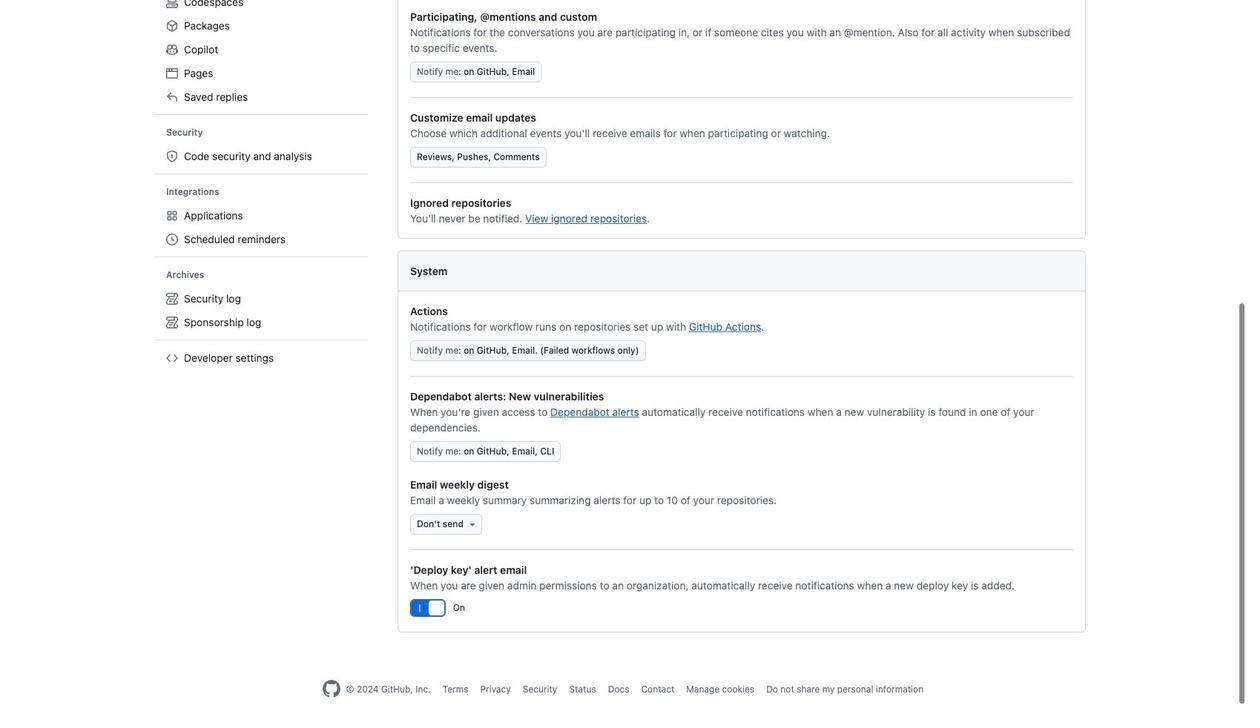 Task type: describe. For each thing, give the bounding box(es) containing it.
package image
[[166, 20, 178, 32]]

log image
[[166, 293, 178, 305]]

browser image
[[166, 68, 178, 79]]

code image
[[166, 352, 178, 364]]

codespaces image
[[166, 0, 178, 8]]

triangle down image
[[467, 519, 479, 531]]



Task type: locate. For each thing, give the bounding box(es) containing it.
copilot image
[[166, 44, 178, 56]]

1 list from the top
[[160, 0, 362, 109]]

4 list from the top
[[160, 287, 362, 335]]

clock image
[[166, 234, 178, 246]]

shield lock image
[[166, 151, 178, 162]]

log image
[[166, 317, 178, 329]]

2 list from the top
[[160, 145, 362, 168]]

reply image
[[166, 91, 178, 103]]

homepage image
[[323, 681, 341, 698]]

list
[[160, 0, 362, 109], [160, 145, 362, 168], [160, 204, 362, 252], [160, 287, 362, 335]]

3 list from the top
[[160, 204, 362, 252]]

apps image
[[166, 210, 178, 222]]



Task type: vqa. For each thing, say whether or not it's contained in the screenshot.
codespaces image
yes



